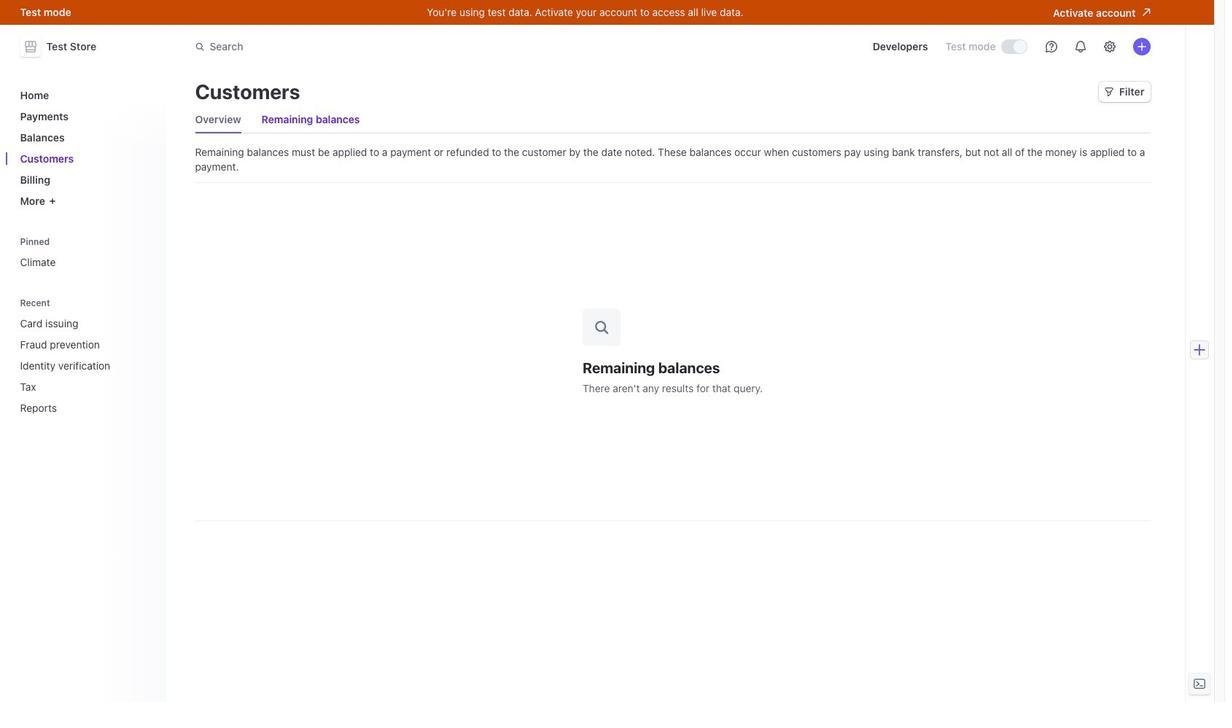 Task type: vqa. For each thing, say whether or not it's contained in the screenshot.
second minute from right
no



Task type: locate. For each thing, give the bounding box(es) containing it.
svg image
[[1105, 88, 1114, 96]]

2 recent element from the top
[[14, 312, 157, 420]]

None search field
[[186, 33, 598, 60]]

settings image
[[1104, 41, 1116, 53]]

recent element
[[14, 293, 157, 420], [14, 312, 157, 420]]

clear history image
[[143, 299, 151, 307]]

tab list
[[195, 107, 1151, 134]]

core navigation links element
[[14, 83, 157, 213]]



Task type: describe. For each thing, give the bounding box(es) containing it.
Search text field
[[186, 33, 598, 60]]

notifications image
[[1075, 41, 1087, 53]]

pinned element
[[14, 232, 157, 274]]

edit pins image
[[143, 237, 151, 246]]

1 recent element from the top
[[14, 293, 157, 420]]

Test mode checkbox
[[1002, 40, 1027, 53]]

help image
[[1046, 41, 1057, 53]]



